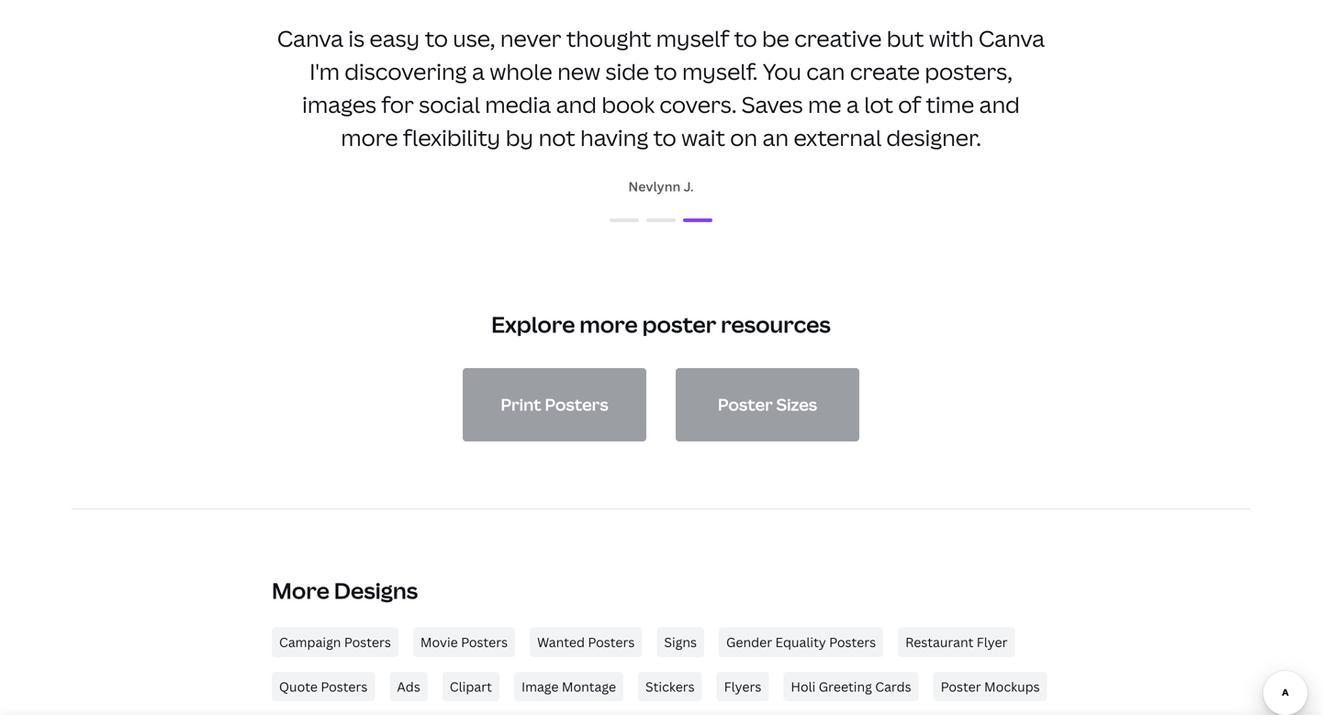 Task type: vqa. For each thing, say whether or not it's contained in the screenshot.
DESIGNS at the left bottom of the page
yes



Task type: locate. For each thing, give the bounding box(es) containing it.
posters right movie
[[461, 633, 508, 651]]

posters,
[[925, 56, 1013, 86]]

poster left the sizes
[[718, 393, 773, 416]]

use,
[[453, 23, 495, 53]]

creative
[[794, 23, 882, 53]]

equality
[[775, 633, 826, 651]]

movie
[[420, 633, 458, 651]]

cards
[[875, 678, 911, 695]]

wait
[[681, 123, 725, 152]]

campaign posters
[[279, 633, 391, 651]]

sizes
[[776, 393, 817, 416]]

signs link
[[657, 627, 704, 657]]

a left the lot at top right
[[846, 90, 859, 119]]

posters for quote posters
[[321, 678, 368, 695]]

1 horizontal spatial canva
[[979, 23, 1045, 53]]

print
[[501, 393, 541, 416]]

a down use, at the top of page
[[472, 56, 485, 86]]

0 horizontal spatial and
[[556, 90, 597, 119]]

quote
[[279, 678, 318, 695]]

to
[[425, 23, 448, 53], [734, 23, 757, 53], [654, 56, 677, 86], [653, 123, 676, 152]]

explore
[[491, 309, 575, 339]]

nevlynn j.
[[628, 178, 694, 195]]

images
[[302, 90, 376, 119]]

restaurant flyer
[[905, 633, 1008, 651]]

quote posters
[[279, 678, 368, 695]]

not
[[539, 123, 575, 152]]

having
[[580, 123, 648, 152]]

canva up i'm
[[277, 23, 343, 53]]

1 vertical spatial poster
[[941, 678, 981, 695]]

0 horizontal spatial poster
[[718, 393, 773, 416]]

1 horizontal spatial poster
[[941, 678, 981, 695]]

stickers link
[[638, 672, 702, 702]]

canva up posters,
[[979, 23, 1045, 53]]

posters down designs
[[344, 633, 391, 651]]

canva
[[277, 23, 343, 53], [979, 23, 1045, 53]]

a
[[472, 56, 485, 86], [846, 90, 859, 119]]

more left poster
[[580, 309, 638, 339]]

on
[[730, 123, 758, 152]]

0 horizontal spatial more
[[341, 123, 398, 152]]

and
[[556, 90, 597, 119], [979, 90, 1020, 119]]

create
[[850, 56, 920, 86]]

1 vertical spatial more
[[580, 309, 638, 339]]

poster down restaurant flyer link
[[941, 678, 981, 695]]

social
[[419, 90, 480, 119]]

and down new
[[556, 90, 597, 119]]

movie posters
[[420, 633, 508, 651]]

1 vertical spatial a
[[846, 90, 859, 119]]

2 and from the left
[[979, 90, 1020, 119]]

canva is easy to use, never thought myself to be creative but with canva i'm discovering a whole new side to myself. you can create posters, images for social media and book covers. saves me a lot of time and more flexibility by not having to wait on an external designer.
[[277, 23, 1045, 152]]

book
[[602, 90, 655, 119]]

1 horizontal spatial and
[[979, 90, 1020, 119]]

side
[[605, 56, 649, 86]]

by
[[506, 123, 534, 152]]

but
[[887, 23, 924, 53]]

image montage
[[521, 678, 616, 695]]

posters for wanted posters
[[588, 633, 635, 651]]

lot
[[864, 90, 893, 119]]

media
[[485, 90, 551, 119]]

0 vertical spatial a
[[472, 56, 485, 86]]

be
[[762, 23, 789, 53]]

thought
[[566, 23, 651, 53]]

gender equality posters link
[[719, 627, 883, 657]]

gender equality posters
[[726, 633, 876, 651]]

0 horizontal spatial a
[[472, 56, 485, 86]]

posters right print
[[545, 393, 608, 416]]

poster sizes
[[718, 393, 817, 416]]

of
[[898, 90, 921, 119]]

for
[[381, 90, 414, 119]]

is
[[348, 23, 365, 53]]

0 vertical spatial poster
[[718, 393, 773, 416]]

posters for movie posters
[[461, 633, 508, 651]]

more down for
[[341, 123, 398, 152]]

movie posters link
[[413, 627, 515, 657]]

0 vertical spatial more
[[341, 123, 398, 152]]

posters up montage
[[588, 633, 635, 651]]

posters
[[545, 393, 608, 416], [344, 633, 391, 651], [461, 633, 508, 651], [588, 633, 635, 651], [829, 633, 876, 651], [321, 678, 368, 695]]

restaurant
[[905, 633, 974, 651]]

poster for poster sizes
[[718, 393, 773, 416]]

poster
[[642, 309, 716, 339]]

poster sizes link
[[676, 368, 859, 442]]

and down posters,
[[979, 90, 1020, 119]]

poster mockups link
[[933, 672, 1047, 702]]

posters inside "link"
[[461, 633, 508, 651]]

mockups
[[984, 678, 1040, 695]]

more
[[341, 123, 398, 152], [580, 309, 638, 339]]

covers.
[[660, 90, 737, 119]]

0 horizontal spatial canva
[[277, 23, 343, 53]]

posters down campaign posters link
[[321, 678, 368, 695]]

to left be
[[734, 23, 757, 53]]

to right side
[[654, 56, 677, 86]]



Task type: describe. For each thing, give the bounding box(es) containing it.
wanted
[[537, 633, 585, 651]]

more designs
[[272, 576, 418, 606]]

2 canva from the left
[[979, 23, 1045, 53]]

campaign
[[279, 633, 341, 651]]

signs
[[664, 633, 697, 651]]

to left use, at the top of page
[[425, 23, 448, 53]]

myself.
[[682, 56, 758, 86]]

campaign posters link
[[272, 627, 398, 657]]

montage
[[562, 678, 616, 695]]

to left the wait
[[653, 123, 676, 152]]

1 horizontal spatial more
[[580, 309, 638, 339]]

me
[[808, 90, 841, 119]]

image montage link
[[514, 672, 623, 702]]

new
[[557, 56, 601, 86]]

holi
[[791, 678, 816, 695]]

greeting
[[819, 678, 872, 695]]

flyers link
[[717, 672, 769, 702]]

posters for print posters
[[545, 393, 608, 416]]

poster mockups
[[941, 678, 1040, 695]]

flyer
[[977, 633, 1008, 651]]

wanted posters link
[[530, 627, 642, 657]]

wanted posters
[[537, 633, 635, 651]]

posters for campaign posters
[[344, 633, 391, 651]]

saves
[[742, 90, 803, 119]]

clipart link
[[442, 672, 499, 702]]

resources
[[721, 309, 831, 339]]

myself
[[656, 23, 729, 53]]

external
[[794, 123, 882, 152]]

stickers
[[645, 678, 695, 695]]

nevlynn
[[628, 178, 681, 195]]

time
[[926, 90, 974, 119]]

can
[[806, 56, 845, 86]]

j.
[[684, 178, 694, 195]]

clipart
[[450, 678, 492, 695]]

never
[[500, 23, 561, 53]]

explore more poster resources
[[491, 309, 831, 339]]

more inside canva is easy to use, never thought myself to be creative but with canva i'm discovering a whole new side to myself. you can create posters, images for social media and book covers. saves me a lot of time and more flexibility by not having to wait on an external designer.
[[341, 123, 398, 152]]

designer.
[[886, 123, 981, 152]]

ads link
[[390, 672, 428, 702]]

1 and from the left
[[556, 90, 597, 119]]

flyers
[[724, 678, 761, 695]]

holi greeting cards
[[791, 678, 911, 695]]

designs
[[334, 576, 418, 606]]

print posters link
[[463, 368, 646, 442]]

with
[[929, 23, 974, 53]]

you
[[763, 56, 801, 86]]

gender
[[726, 633, 772, 651]]

restaurant flyer link
[[898, 627, 1015, 657]]

more
[[272, 576, 329, 606]]

poster for poster mockups
[[941, 678, 981, 695]]

quote posters link
[[272, 672, 375, 702]]

an
[[762, 123, 789, 152]]

i'm
[[310, 56, 340, 86]]

holi greeting cards link
[[783, 672, 919, 702]]

ads
[[397, 678, 420, 695]]

flexibility
[[403, 123, 501, 152]]

1 horizontal spatial a
[[846, 90, 859, 119]]

select a quotation tab list
[[275, 209, 1047, 231]]

whole
[[490, 56, 552, 86]]

easy
[[370, 23, 420, 53]]

discovering
[[345, 56, 467, 86]]

posters up holi greeting cards
[[829, 633, 876, 651]]

1 canva from the left
[[277, 23, 343, 53]]

print posters
[[501, 393, 608, 416]]

image
[[521, 678, 559, 695]]



